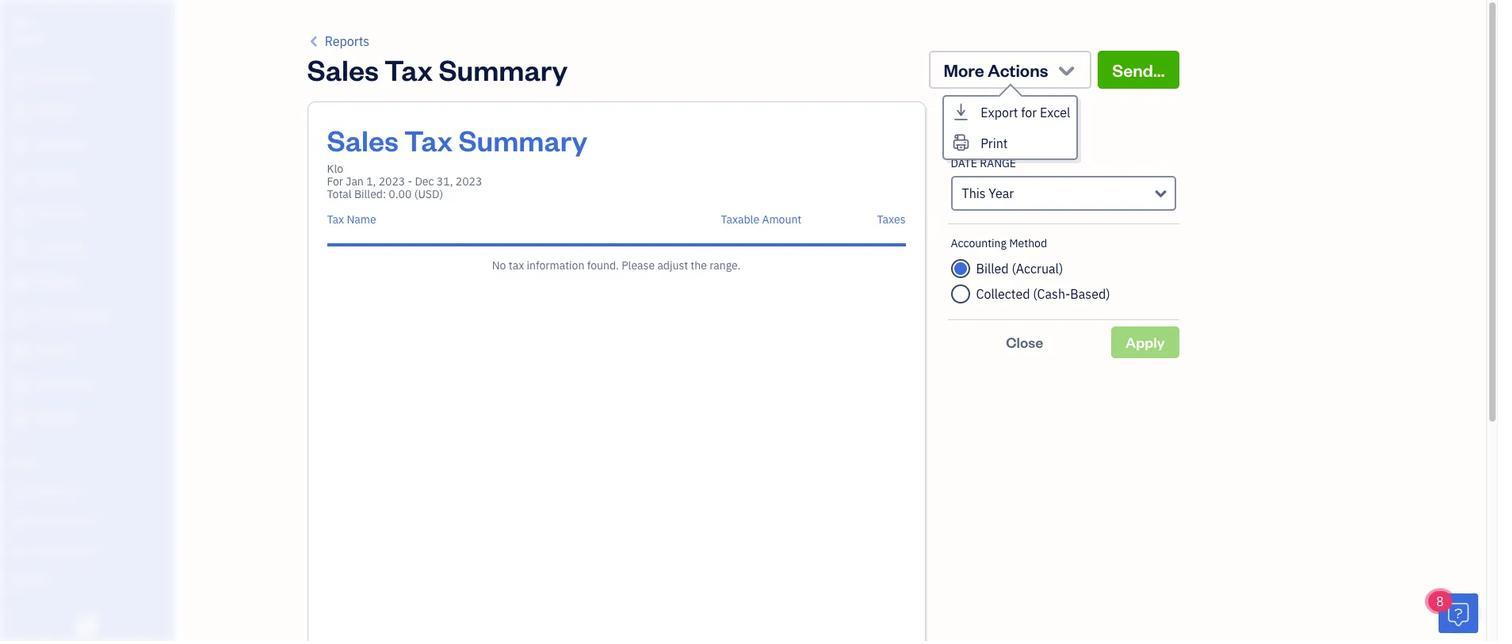 Task type: describe. For each thing, give the bounding box(es) containing it.
bank
[[12, 544, 35, 557]]

bank connections link
[[4, 537, 170, 565]]

taxable amount
[[721, 212, 802, 227]]

tax for sales tax summary
[[385, 51, 433, 88]]

freshbooks image
[[75, 616, 100, 635]]

no
[[492, 258, 506, 273]]

1 2023 from the left
[[379, 174, 405, 189]]

client image
[[10, 105, 29, 121]]

summary for sales tax summary
[[439, 51, 568, 88]]

2 2023 from the left
[[456, 174, 482, 189]]

)
[[440, 187, 443, 201]]

klo owner
[[13, 14, 44, 44]]

taxes
[[877, 212, 906, 227]]

summary for sales tax summary klo for jan 1, 2023 - dec 31, 2023 total billed : 0.00 ( usd )
[[459, 121, 588, 159]]

team
[[12, 485, 37, 498]]

range
[[980, 156, 1016, 170]]

apps
[[12, 456, 35, 469]]

accounting method group
[[951, 236, 1176, 307]]

apps link
[[4, 449, 170, 477]]

2 vertical spatial tax
[[327, 212, 344, 227]]

send…
[[1113, 59, 1165, 81]]

print
[[981, 136, 1008, 151]]

reset all
[[948, 127, 997, 143]]

the
[[691, 258, 707, 273]]

:
[[383, 187, 386, 201]]

for
[[327, 174, 343, 189]]

sales tax summary
[[307, 51, 568, 88]]

items
[[12, 515, 36, 527]]

items and services link
[[4, 507, 170, 535]]

accounting method
[[951, 236, 1047, 251]]

report image
[[10, 412, 29, 427]]

services
[[57, 515, 96, 527]]

items and services
[[12, 515, 96, 527]]

klo inside klo owner
[[13, 14, 30, 29]]

method
[[1010, 236, 1047, 251]]

adjust
[[658, 258, 688, 273]]

billed (accrual)
[[976, 261, 1063, 277]]

no tax information found. please adjust the range.
[[492, 258, 741, 273]]

export for excel
[[981, 105, 1071, 121]]

settings
[[12, 573, 48, 586]]

chevronleft image
[[307, 32, 322, 51]]

owner
[[13, 32, 44, 44]]

members
[[39, 485, 81, 498]]

connections
[[37, 544, 93, 557]]

31,
[[437, 174, 453, 189]]

Date Range field
[[951, 176, 1176, 211]]

name
[[347, 212, 376, 227]]

team members
[[12, 485, 81, 498]]

taxable
[[721, 212, 760, 227]]

tax
[[509, 258, 524, 273]]

range.
[[710, 258, 741, 273]]

more actions
[[944, 59, 1049, 81]]

export for excel button
[[945, 97, 1077, 128]]

dec
[[415, 174, 434, 189]]

expense image
[[10, 241, 29, 257]]

team members link
[[4, 478, 170, 506]]

more
[[944, 59, 985, 81]]

chart image
[[10, 377, 29, 393]]

amount
[[762, 212, 802, 227]]

bank connections
[[12, 544, 93, 557]]

timer image
[[10, 309, 29, 325]]



Task type: locate. For each thing, give the bounding box(es) containing it.
jan
[[346, 174, 364, 189]]

klo inside sales tax summary klo for jan 1, 2023 - dec 31, 2023 total billed : 0.00 ( usd )
[[327, 162, 343, 176]]

sales down reports on the left top of page
[[307, 51, 379, 88]]

billed inside accounting method option group
[[976, 261, 1009, 277]]

date
[[951, 156, 978, 170]]

tax
[[385, 51, 433, 88], [404, 121, 453, 159], [327, 212, 344, 227]]

money image
[[10, 343, 29, 359]]

0 vertical spatial sales
[[307, 51, 379, 88]]

billed inside sales tax summary klo for jan 1, 2023 - dec 31, 2023 total billed : 0.00 ( usd )
[[354, 187, 383, 201]]

(
[[414, 187, 418, 201]]

1 vertical spatial sales
[[327, 121, 399, 159]]

1 vertical spatial tax
[[404, 121, 453, 159]]

billed up name
[[354, 187, 383, 201]]

0 horizontal spatial billed
[[354, 187, 383, 201]]

send… button
[[1098, 51, 1179, 89]]

excel
[[1040, 105, 1071, 121]]

0 vertical spatial billed
[[354, 187, 383, 201]]

tax down total
[[327, 212, 344, 227]]

main element
[[0, 0, 214, 641]]

collected
[[976, 286, 1030, 302]]

close button
[[948, 327, 1102, 358]]

tax right reports button
[[385, 51, 433, 88]]

dashboard image
[[10, 71, 29, 86]]

2023 left "-" at the top left
[[379, 174, 405, 189]]

1,
[[366, 174, 376, 189]]

klo up owner
[[13, 14, 30, 29]]

sales up jan
[[327, 121, 399, 159]]

invoice image
[[10, 173, 29, 189]]

reports
[[325, 33, 370, 49]]

2023 right 31,
[[456, 174, 482, 189]]

sales for sales tax summary
[[307, 51, 379, 88]]

1 vertical spatial billed
[[976, 261, 1009, 277]]

sales
[[307, 51, 379, 88], [327, 121, 399, 159]]

close
[[1006, 333, 1044, 351]]

0.00
[[389, 187, 412, 201]]

tax name
[[327, 212, 376, 227]]

(cash-
[[1033, 286, 1071, 302]]

print button
[[945, 128, 1077, 159]]

tax for sales tax summary klo for jan 1, 2023 - dec 31, 2023 total billed : 0.00 ( usd )
[[404, 121, 453, 159]]

based)
[[1071, 286, 1111, 302]]

more actions button
[[930, 51, 1092, 89]]

billed
[[354, 187, 383, 201], [976, 261, 1009, 277]]

1 vertical spatial klo
[[327, 162, 343, 176]]

0 horizontal spatial klo
[[13, 14, 30, 29]]

and
[[38, 515, 55, 527]]

8
[[1437, 594, 1444, 610]]

summary
[[439, 51, 568, 88], [459, 121, 588, 159]]

reset all button
[[948, 125, 997, 144]]

sales for sales tax summary klo for jan 1, 2023 - dec 31, 2023 total billed : 0.00 ( usd )
[[327, 121, 399, 159]]

1 horizontal spatial 2023
[[456, 174, 482, 189]]

sales tax summary klo for jan 1, 2023 - dec 31, 2023 total billed : 0.00 ( usd )
[[327, 121, 588, 201]]

billed down accounting method
[[976, 261, 1009, 277]]

summary inside sales tax summary klo for jan 1, 2023 - dec 31, 2023 total billed : 0.00 ( usd )
[[459, 121, 588, 159]]

klo
[[13, 14, 30, 29], [327, 162, 343, 176]]

settings link
[[4, 566, 170, 594]]

filters
[[948, 95, 998, 117]]

0 vertical spatial tax
[[385, 51, 433, 88]]

total
[[327, 187, 352, 201]]

2023
[[379, 174, 405, 189], [456, 174, 482, 189]]

1 vertical spatial summary
[[459, 121, 588, 159]]

0 vertical spatial summary
[[439, 51, 568, 88]]

-
[[408, 174, 412, 189]]

sales inside sales tax summary klo for jan 1, 2023 - dec 31, 2023 total billed : 0.00 ( usd )
[[327, 121, 399, 159]]

(accrual)
[[1012, 261, 1063, 277]]

date range element
[[948, 144, 1179, 224]]

accounting
[[951, 236, 1007, 251]]

collected (cash-based)
[[976, 286, 1111, 302]]

1 horizontal spatial klo
[[327, 162, 343, 176]]

this year
[[962, 186, 1014, 201]]

year
[[989, 186, 1014, 201]]

0 horizontal spatial 2023
[[379, 174, 405, 189]]

accounting method option group
[[951, 256, 1176, 307]]

klo left jan
[[327, 162, 343, 176]]

found.
[[587, 258, 619, 273]]

1 horizontal spatial billed
[[976, 261, 1009, 277]]

tax up dec
[[404, 121, 453, 159]]

date range
[[951, 156, 1016, 170]]

export
[[981, 105, 1018, 121]]

tax inside sales tax summary klo for jan 1, 2023 - dec 31, 2023 total billed : 0.00 ( usd )
[[404, 121, 453, 159]]

information
[[527, 258, 585, 273]]

0 vertical spatial klo
[[13, 14, 30, 29]]

payment image
[[10, 207, 29, 223]]

all
[[983, 127, 997, 143]]

please
[[622, 258, 655, 273]]

chevrondown image
[[1056, 59, 1078, 81]]

estimate image
[[10, 139, 29, 155]]

8 button
[[1429, 592, 1479, 634]]

actions
[[988, 59, 1049, 81]]

reset
[[948, 127, 980, 143]]

usd
[[418, 187, 440, 201]]

this
[[962, 186, 986, 201]]

project image
[[10, 275, 29, 291]]

for
[[1021, 105, 1037, 121]]

reports button
[[307, 32, 370, 51]]

resource center badge image
[[1439, 594, 1479, 634]]



Task type: vqa. For each thing, say whether or not it's contained in the screenshot.
Cash within Asset Cash & Bank
no



